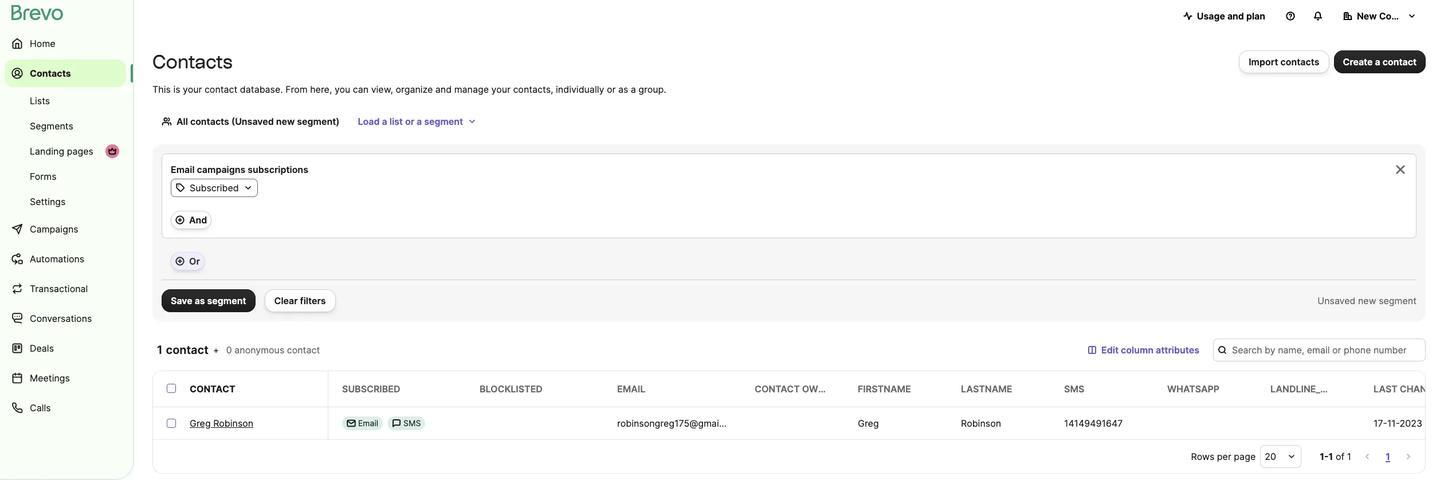 Task type: locate. For each thing, give the bounding box(es) containing it.
0 vertical spatial email
[[171, 164, 195, 175]]

0 horizontal spatial your
[[183, 84, 202, 95]]

1 horizontal spatial and
[[1228, 10, 1244, 22]]

1 horizontal spatial contact
[[755, 383, 800, 395]]

1 greg from the left
[[190, 418, 211, 429]]

contacts right 'all'
[[190, 116, 229, 127]]

subscribed button
[[171, 181, 257, 195]]

sms
[[1064, 383, 1084, 395], [404, 418, 421, 428]]

contacts for all
[[190, 116, 229, 127]]

forms link
[[5, 165, 126, 188]]

robinsongreg175@gmail.com
[[617, 418, 742, 429]]

left___rvooi image
[[108, 147, 117, 156]]

left___c25ys image for email
[[347, 419, 356, 428]]

greg
[[190, 418, 211, 429], [858, 418, 879, 429]]

0 horizontal spatial segment
[[207, 295, 246, 307]]

subscribed
[[190, 182, 239, 194]]

this
[[152, 84, 171, 95]]

+
[[213, 344, 219, 356]]

contact inside button
[[1383, 56, 1417, 68]]

1 left___c25ys image from the left
[[347, 419, 356, 428]]

and
[[1228, 10, 1244, 22], [435, 84, 452, 95]]

all contacts (unsaved new segment)
[[177, 116, 340, 127]]

email campaigns subscriptions
[[171, 164, 308, 175]]

and left manage at the left
[[435, 84, 452, 95]]

greg robinson link
[[190, 417, 253, 430]]

1 inside button
[[1386, 451, 1390, 462]]

new company button
[[1334, 5, 1426, 28]]

last
[[1374, 383, 1398, 395]]

1 horizontal spatial robinson
[[961, 418, 1001, 429]]

0 horizontal spatial sms
[[404, 418, 421, 428]]

plan
[[1246, 10, 1265, 22]]

contact up greg robinson
[[190, 383, 235, 395]]

campaigns
[[30, 224, 78, 235]]

email down subscribed
[[358, 418, 378, 428]]

edit column attributes
[[1102, 344, 1199, 356]]

0 horizontal spatial greg
[[190, 418, 211, 429]]

0 horizontal spatial robinson
[[213, 418, 253, 429]]

segment for unsaved new segment
[[1379, 295, 1417, 307]]

you
[[335, 84, 350, 95]]

settings
[[30, 196, 66, 207]]

unsaved new segment
[[1318, 295, 1417, 307]]

a right 'create' at top
[[1375, 56, 1380, 68]]

your right manage at the left
[[491, 84, 511, 95]]

email for email
[[358, 418, 378, 428]]

automations link
[[5, 245, 126, 273]]

contact
[[190, 383, 235, 395], [755, 383, 800, 395]]

save
[[171, 295, 192, 307]]

0 horizontal spatial as
[[195, 295, 205, 307]]

left___c25ys image
[[347, 419, 356, 428], [392, 419, 401, 428]]

email up "subscribed" button
[[171, 164, 195, 175]]

contact left +
[[166, 343, 208, 357]]

landing
[[30, 146, 64, 157]]

Search by name, email or phone number search field
[[1213, 339, 1426, 362]]

2 left___c25ys image from the left
[[392, 419, 401, 428]]

0 horizontal spatial email
[[171, 164, 195, 175]]

1 vertical spatial and
[[435, 84, 452, 95]]

1 vertical spatial sms
[[404, 418, 421, 428]]

2 contact from the left
[[755, 383, 800, 395]]

conversations
[[30, 313, 92, 324]]

0 horizontal spatial new
[[276, 116, 295, 127]]

clear filters
[[274, 295, 326, 307]]

settings link
[[5, 190, 126, 213]]

0 horizontal spatial and
[[435, 84, 452, 95]]

usage and plan
[[1197, 10, 1265, 22]]

as right save
[[195, 295, 205, 307]]

11-
[[1387, 418, 1400, 429]]

or inside button
[[405, 116, 414, 127]]

0 vertical spatial and
[[1228, 10, 1244, 22]]

2 horizontal spatial segment
[[1379, 295, 1417, 307]]

and inside "button"
[[1228, 10, 1244, 22]]

lists
[[30, 95, 50, 107]]

1 vertical spatial email
[[358, 418, 378, 428]]

a left the group.
[[631, 84, 636, 95]]

1 horizontal spatial left___c25ys image
[[392, 419, 401, 428]]

1 horizontal spatial or
[[607, 84, 616, 95]]

contact right 'anonymous'
[[287, 344, 320, 356]]

1 vertical spatial or
[[405, 116, 414, 127]]

1 right of on the bottom right of page
[[1347, 451, 1351, 462]]

conversations link
[[5, 305, 126, 332]]

pages
[[67, 146, 93, 157]]

contact
[[1383, 56, 1417, 68], [205, 84, 237, 95], [166, 343, 208, 357], [287, 344, 320, 356]]

0 horizontal spatial contacts
[[190, 116, 229, 127]]

column
[[1121, 344, 1154, 356]]

1 horizontal spatial contacts
[[1281, 56, 1320, 68]]

contacts for import
[[1281, 56, 1320, 68]]

new right (unsaved
[[276, 116, 295, 127]]

0
[[226, 344, 232, 356]]

1 horizontal spatial email
[[358, 418, 378, 428]]

contacts
[[152, 51, 232, 73], [30, 68, 71, 79]]

company
[[1379, 10, 1422, 22]]

contact for contact owner
[[755, 383, 800, 395]]

page
[[1234, 451, 1256, 462]]

0 horizontal spatial or
[[405, 116, 414, 127]]

contact left owner
[[755, 383, 800, 395]]

import
[[1249, 56, 1278, 68]]

email
[[617, 383, 645, 395]]

email
[[171, 164, 195, 175], [358, 418, 378, 428]]

group.
[[639, 84, 666, 95]]

1 vertical spatial contacts
[[190, 116, 229, 127]]

firstname
[[858, 383, 911, 395]]

0 vertical spatial sms
[[1064, 383, 1084, 395]]

contact left database.
[[205, 84, 237, 95]]

1 your from the left
[[183, 84, 202, 95]]

0 horizontal spatial contacts
[[30, 68, 71, 79]]

contact right 'create' at top
[[1383, 56, 1417, 68]]

view,
[[371, 84, 393, 95]]

segment
[[424, 116, 463, 127], [207, 295, 246, 307], [1379, 295, 1417, 307]]

0 horizontal spatial left___c25ys image
[[347, 419, 356, 428]]

0 vertical spatial contacts
[[1281, 56, 1320, 68]]

or right list
[[405, 116, 414, 127]]

as left the group.
[[618, 84, 628, 95]]

calls
[[30, 402, 51, 414]]

1 horizontal spatial as
[[618, 84, 628, 95]]

and left "plan"
[[1228, 10, 1244, 22]]

1 horizontal spatial your
[[491, 84, 511, 95]]

new right unsaved
[[1358, 295, 1376, 307]]

a inside button
[[1375, 56, 1380, 68]]

contacts up lists
[[30, 68, 71, 79]]

create
[[1343, 56, 1373, 68]]

1 left +
[[157, 343, 163, 357]]

contacts link
[[5, 60, 126, 87]]

filters
[[300, 295, 326, 307]]

14149491647
[[1064, 418, 1123, 429]]

robinson
[[213, 418, 253, 429], [961, 418, 1001, 429]]

meetings
[[30, 373, 70, 384]]

contacts right the import
[[1281, 56, 1320, 68]]

per
[[1217, 451, 1232, 462]]

a left list
[[382, 116, 387, 127]]

or right individually
[[607, 84, 616, 95]]

1 contact from the left
[[190, 383, 235, 395]]

contacts up the is
[[152, 51, 232, 73]]

your
[[183, 84, 202, 95], [491, 84, 511, 95]]

1 down 11-
[[1386, 451, 1390, 462]]

new
[[276, 116, 295, 127], [1358, 295, 1376, 307]]

0 horizontal spatial contact
[[190, 383, 235, 395]]

subscribed
[[342, 383, 400, 395]]

individually
[[556, 84, 604, 95]]

1 horizontal spatial greg
[[858, 418, 879, 429]]

your right the is
[[183, 84, 202, 95]]

contacts inside button
[[1281, 56, 1320, 68]]

1 horizontal spatial sms
[[1064, 383, 1084, 395]]

deals
[[30, 343, 54, 354]]

create a contact
[[1343, 56, 1417, 68]]

1 horizontal spatial new
[[1358, 295, 1376, 307]]

import contacts button
[[1239, 50, 1329, 73]]

2 greg from the left
[[858, 418, 879, 429]]

1 vertical spatial as
[[195, 295, 205, 307]]

is
[[173, 84, 180, 95]]

and button
[[171, 211, 212, 229]]



Task type: vqa. For each thing, say whether or not it's contained in the screenshot.
the Contacts in 'Contacts' link
no



Task type: describe. For each thing, give the bounding box(es) containing it.
automations
[[30, 253, 84, 265]]

clear
[[274, 295, 298, 307]]

a right list
[[417, 116, 422, 127]]

segments
[[30, 120, 73, 132]]

1 contact + 0 anonymous contact
[[157, 343, 320, 357]]

1 vertical spatial new
[[1358, 295, 1376, 307]]

segment for save as segment
[[207, 295, 246, 307]]

load
[[358, 116, 380, 127]]

campaigns link
[[5, 215, 126, 243]]

clear filters button
[[265, 289, 336, 312]]

email for email campaigns subscriptions
[[171, 164, 195, 175]]

campaigns
[[197, 164, 245, 175]]

subscriptions
[[248, 164, 308, 175]]

edit column attributes button
[[1079, 339, 1209, 362]]

17-11-2023
[[1374, 418, 1423, 429]]

of
[[1336, 451, 1345, 462]]

1 button
[[1384, 449, 1393, 465]]

home
[[30, 38, 55, 49]]

organize
[[396, 84, 433, 95]]

meetings link
[[5, 364, 126, 392]]

1-
[[1320, 451, 1329, 462]]

(unsaved
[[231, 116, 274, 127]]

forms
[[30, 171, 56, 182]]

or
[[189, 256, 200, 267]]

1 left of on the bottom right of page
[[1329, 451, 1333, 462]]

greg for greg
[[858, 418, 879, 429]]

17-
[[1374, 418, 1387, 429]]

transactional link
[[5, 275, 126, 303]]

0 vertical spatial new
[[276, 116, 295, 127]]

lastname
[[961, 383, 1012, 395]]

greg for greg robinson
[[190, 418, 211, 429]]

landing pages
[[30, 146, 93, 157]]

lists link
[[5, 89, 126, 112]]

1 horizontal spatial segment
[[424, 116, 463, 127]]

save as segment
[[171, 295, 246, 307]]

transactional
[[30, 283, 88, 295]]

deals link
[[5, 335, 126, 362]]

changed
[[1400, 383, 1444, 395]]

owner
[[802, 383, 837, 395]]

rows per page
[[1191, 451, 1256, 462]]

from
[[286, 84, 308, 95]]

2 robinson from the left
[[961, 418, 1001, 429]]

can
[[353, 84, 369, 95]]

import contacts
[[1249, 56, 1320, 68]]

segment)
[[297, 116, 340, 127]]

0 vertical spatial as
[[618, 84, 628, 95]]

blocklisted
[[480, 383, 543, 395]]

save as segment button
[[162, 289, 255, 312]]

contacts,
[[513, 84, 553, 95]]

segments link
[[5, 115, 126, 138]]

list
[[390, 116, 403, 127]]

2 your from the left
[[491, 84, 511, 95]]

contact inside the 1 contact + 0 anonymous contact
[[287, 344, 320, 356]]

anonymous
[[235, 344, 284, 356]]

usage
[[1197, 10, 1225, 22]]

create a contact button
[[1334, 50, 1426, 73]]

manage
[[454, 84, 489, 95]]

or button
[[171, 252, 204, 271]]

new company
[[1357, 10, 1422, 22]]

0 vertical spatial or
[[607, 84, 616, 95]]

landing pages link
[[5, 140, 126, 163]]

load a list or a segment
[[358, 116, 463, 127]]

contact owner
[[755, 383, 837, 395]]

as inside button
[[195, 295, 205, 307]]

edit
[[1102, 344, 1119, 356]]

left___c25ys image for sms
[[392, 419, 401, 428]]

1-1 of 1
[[1320, 451, 1351, 462]]

landline_number
[[1271, 383, 1360, 395]]

attributes
[[1156, 344, 1199, 356]]

new
[[1357, 10, 1377, 22]]

this is your contact database. from here, you can view, organize and manage your contacts, individually or as a group.
[[152, 84, 666, 95]]

whatsapp
[[1167, 383, 1220, 395]]

20 button
[[1260, 445, 1302, 468]]

contact for contact
[[190, 383, 235, 395]]

here,
[[310, 84, 332, 95]]

calls link
[[5, 394, 126, 422]]

1 horizontal spatial contacts
[[152, 51, 232, 73]]

1 robinson from the left
[[213, 418, 253, 429]]

last changed
[[1374, 383, 1444, 395]]

and
[[189, 214, 207, 226]]

rows
[[1191, 451, 1215, 462]]

usage and plan button
[[1174, 5, 1275, 28]]

database.
[[240, 84, 283, 95]]



